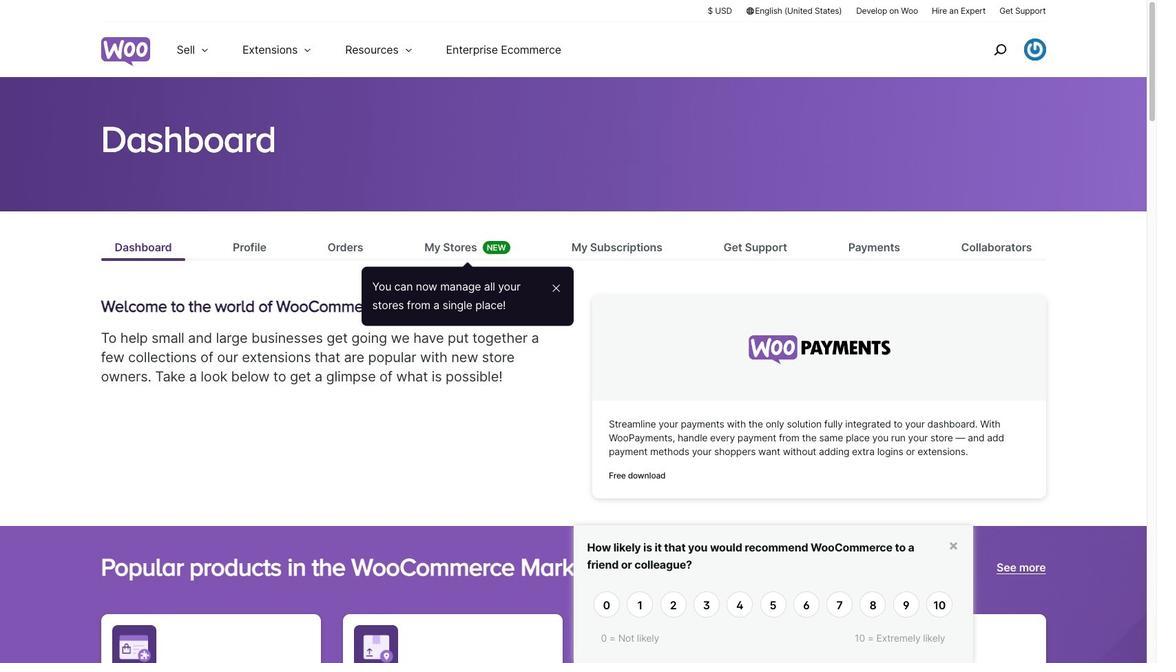 Task type: vqa. For each thing, say whether or not it's contained in the screenshot.
Search icon
yes



Task type: describe. For each thing, give the bounding box(es) containing it.
close tooltip image
[[548, 281, 565, 297]]

open account menu image
[[1024, 39, 1046, 61]]

search image
[[989, 39, 1011, 61]]

service navigation menu element
[[964, 27, 1046, 72]]



